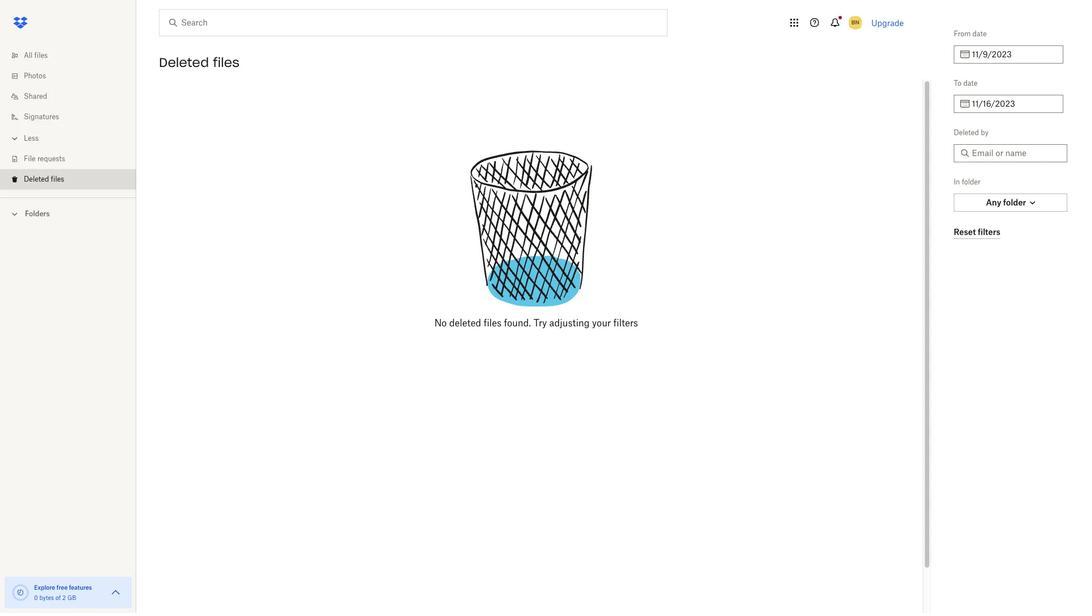 Task type: locate. For each thing, give the bounding box(es) containing it.
To date text field
[[972, 98, 1057, 110]]

file requests
[[24, 155, 65, 163]]

2 vertical spatial deleted
[[24, 175, 49, 183]]

requests
[[37, 155, 65, 163]]

deleted by
[[954, 128, 989, 137]]

no deleted files found. try adjusting your filters
[[435, 318, 638, 329]]

0 vertical spatial filters
[[978, 227, 1001, 237]]

0 horizontal spatial deleted files
[[24, 175, 64, 183]]

date right to
[[964, 79, 978, 87]]

file requests link
[[9, 149, 136, 169]]

1 horizontal spatial deleted files
[[159, 55, 240, 70]]

deleted inside list item
[[24, 175, 49, 183]]

date
[[973, 30, 987, 38], [964, 79, 978, 87]]

features
[[69, 585, 92, 591]]

any
[[987, 198, 1002, 207]]

files inside all files link
[[34, 51, 48, 60]]

in folder
[[954, 178, 981, 186]]

list containing all files
[[0, 39, 136, 198]]

all
[[24, 51, 33, 60]]

2 horizontal spatial deleted
[[954, 128, 979, 137]]

date right 'from'
[[973, 30, 987, 38]]

1 vertical spatial deleted
[[954, 128, 979, 137]]

files inside deleted files link
[[51, 175, 64, 183]]

Deleted by text field
[[972, 147, 1061, 160]]

0 horizontal spatial folder
[[962, 178, 981, 186]]

0 vertical spatial deleted files
[[159, 55, 240, 70]]

folder right any
[[1004, 198, 1027, 207]]

0 horizontal spatial filters
[[614, 318, 638, 329]]

folder
[[962, 178, 981, 186], [1004, 198, 1027, 207]]

explore free features 0 bytes of 2 gb
[[34, 585, 92, 602]]

filters right reset on the right of the page
[[978, 227, 1001, 237]]

deleted files inside list item
[[24, 175, 64, 183]]

deleted files
[[159, 55, 240, 70], [24, 175, 64, 183]]

1 horizontal spatial filters
[[978, 227, 1001, 237]]

reset
[[954, 227, 976, 237]]

1 horizontal spatial folder
[[1004, 198, 1027, 207]]

filters inside button
[[978, 227, 1001, 237]]

your
[[592, 318, 611, 329]]

of
[[56, 595, 61, 602]]

Search text field
[[181, 16, 644, 29]]

deleted files list item
[[0, 169, 136, 190]]

0 horizontal spatial deleted
[[24, 175, 49, 183]]

bn button
[[847, 14, 865, 32]]

free
[[57, 585, 68, 591]]

signatures
[[24, 112, 59, 121]]

to date
[[954, 79, 978, 87]]

deleted
[[449, 318, 481, 329]]

all files
[[24, 51, 48, 60]]

list
[[0, 39, 136, 198]]

1 vertical spatial date
[[964, 79, 978, 87]]

any folder
[[987, 198, 1027, 207]]

less
[[24, 134, 39, 143]]

from
[[954, 30, 971, 38]]

filters
[[978, 227, 1001, 237], [614, 318, 638, 329]]

folders button
[[0, 205, 136, 222]]

reset filters button
[[954, 226, 1001, 239]]

1 vertical spatial folder
[[1004, 198, 1027, 207]]

0 vertical spatial folder
[[962, 178, 981, 186]]

adjusting
[[550, 318, 590, 329]]

1 vertical spatial filters
[[614, 318, 638, 329]]

files
[[34, 51, 48, 60], [213, 55, 240, 70], [51, 175, 64, 183], [484, 318, 502, 329]]

0 vertical spatial deleted
[[159, 55, 209, 70]]

1 horizontal spatial deleted
[[159, 55, 209, 70]]

upgrade
[[872, 18, 904, 28]]

any folder button
[[954, 194, 1068, 212]]

bytes
[[39, 595, 54, 602]]

deleted
[[159, 55, 209, 70], [954, 128, 979, 137], [24, 175, 49, 183]]

reset filters
[[954, 227, 1001, 237]]

1 vertical spatial deleted files
[[24, 175, 64, 183]]

try
[[534, 318, 547, 329]]

folder inside any folder button
[[1004, 198, 1027, 207]]

0 vertical spatial date
[[973, 30, 987, 38]]

file
[[24, 155, 36, 163]]

photos
[[24, 72, 46, 80]]

folder right in
[[962, 178, 981, 186]]

filters right your
[[614, 318, 638, 329]]



Task type: vqa. For each thing, say whether or not it's contained in the screenshot.
Folder, l row
no



Task type: describe. For each thing, give the bounding box(es) containing it.
quota usage element
[[11, 584, 30, 602]]

folder for any folder
[[1004, 198, 1027, 207]]

no
[[435, 318, 447, 329]]

to
[[954, 79, 962, 87]]

shared
[[24, 92, 47, 101]]

from date
[[954, 30, 987, 38]]

found.
[[504, 318, 531, 329]]

less image
[[9, 133, 20, 144]]

date for to date
[[964, 79, 978, 87]]

2
[[62, 595, 66, 602]]

folders
[[25, 210, 50, 218]]

shared link
[[9, 86, 136, 107]]

by
[[981, 128, 989, 137]]

bn
[[852, 19, 860, 26]]

explore
[[34, 585, 55, 591]]

folder for in folder
[[962, 178, 981, 186]]

all files link
[[9, 45, 136, 66]]

gb
[[67, 595, 76, 602]]

deleted files link
[[9, 169, 136, 190]]

photos link
[[9, 66, 136, 86]]

0
[[34, 595, 38, 602]]

dropbox image
[[9, 11, 32, 34]]

signatures link
[[9, 107, 136, 127]]

From date text field
[[972, 48, 1057, 61]]

upgrade link
[[872, 18, 904, 28]]

date for from date
[[973, 30, 987, 38]]

in
[[954, 178, 960, 186]]



